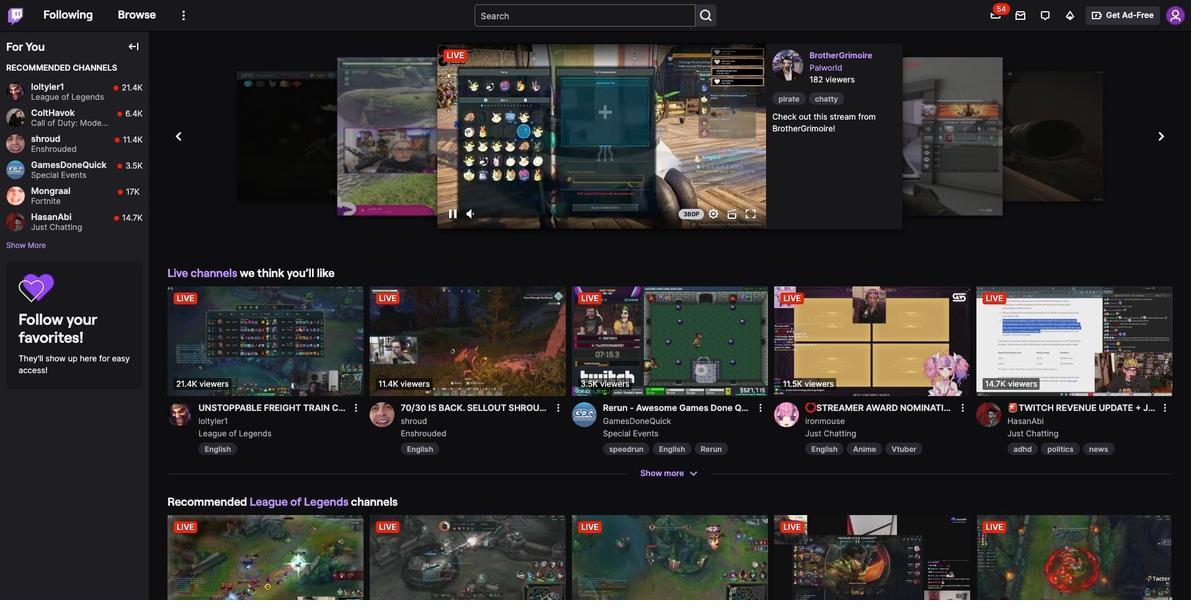 Task type: vqa. For each thing, say whether or not it's contained in the screenshot.
Call of Duty: Modern Warfare III FPS
no



Task type: describe. For each thing, give the bounding box(es) containing it.
ironmouse image
[[775, 403, 799, 428]]

rerun - awesome games done quick 2024 - see pinned message! image
[[572, 287, 768, 397]]

Search Input search field
[[475, 4, 696, 27]]

user avatar image
[[1167, 6, 1186, 25]]

ad tf | hwei once enabled | karma buffs   !discord image
[[775, 516, 971, 601]]

mongraal image
[[6, 187, 25, 206]]

new ms rune wtf?!?! image
[[370, 516, 566, 601]]

shroud image
[[6, 135, 25, 153]]

loltyler1 image
[[6, 83, 25, 101]]

🚨twitch revenue update + jon stewart back at daily show🚨newhampshire w for trump🚨meme review🚨tiktok watch🚨 fun reacts 🚨 image
[[977, 287, 1173, 397]]

show more element
[[641, 468, 684, 480]]

chall kat 200 lp start image
[[572, 516, 768, 601]]

gamesdonequick image
[[572, 403, 597, 428]]



Task type: locate. For each thing, give the bounding box(es) containing it.
hasanabi image
[[6, 213, 25, 232]]

colthavok image
[[6, 109, 25, 127]]

None range field
[[481, 209, 549, 219]]

loltyler1 image
[[168, 403, 192, 428]]

⭕streamer award nominations @qtcinderella and then hazbin ⭕ | #vshojo | !tts | !merch | !youtube | !razer | !gamersupps image
[[775, 287, 971, 397]]

hasanabi image
[[977, 403, 1002, 428]]

🛑 godyr: activated 🛑 !tacter new udyr guides out now image
[[977, 516, 1173, 601]]

gamesdonequick image
[[6, 161, 25, 179]]

brothergrimoire avatar image
[[773, 50, 804, 81]]

unstoppable freight train climb top ! path destruction chaos evil ! hero saved . me !! comic book character real life ! the great t1 !!! image
[[168, 287, 364, 397]]

new patch, gragas buff :) jax nerf :( image
[[168, 516, 364, 601]]

recommended channels group
[[0, 54, 149, 255]]

shroud image
[[370, 403, 395, 428]]

70/30 is back. sellout shroud is back!! reading all the subs and donations haha yup. image
[[370, 287, 566, 397]]



